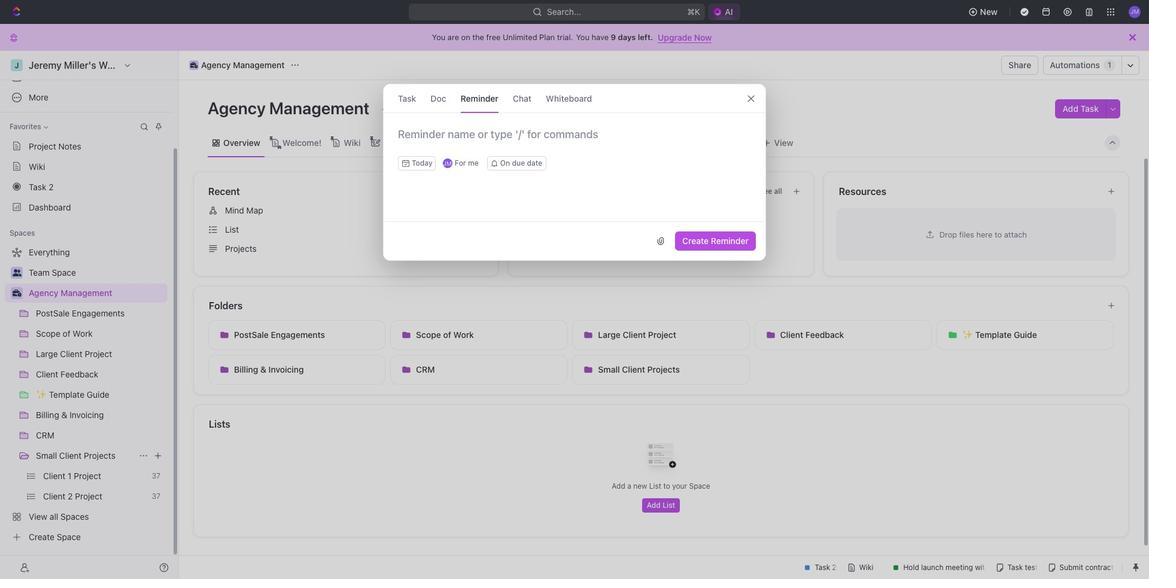 Task type: locate. For each thing, give the bounding box(es) containing it.
of
[[635, 244, 643, 254], [443, 330, 451, 340]]

overview link
[[221, 134, 260, 151]]

jm
[[443, 160, 452, 167]]

projects inside sidebar 'navigation'
[[84, 451, 115, 461]]

1 vertical spatial task
[[1081, 104, 1099, 114]]

all
[[774, 187, 782, 196]]

projects link
[[204, 239, 494, 259]]

reminder right 'create'
[[711, 236, 749, 246]]

1 horizontal spatial of
[[635, 244, 643, 254]]

1 vertical spatial agency
[[208, 98, 266, 118]]

0 horizontal spatial scope
[[416, 330, 441, 340]]

business time image inside sidebar 'navigation'
[[12, 290, 21, 297]]

2 horizontal spatial projects
[[648, 365, 680, 375]]

1 vertical spatial 1
[[565, 244, 569, 254]]

0 vertical spatial scope
[[608, 244, 633, 254]]

doc
[[431, 93, 446, 103]]

crm
[[416, 365, 435, 375]]

create
[[683, 236, 709, 246]]

space
[[689, 482, 710, 491]]

are
[[448, 32, 459, 42]]

template
[[976, 330, 1012, 340]]

Reminder na﻿me or type '/' for commands text field
[[384, 128, 766, 156]]

project inside button
[[648, 330, 677, 340]]

tree
[[5, 243, 168, 547]]

list down mind
[[225, 225, 239, 235]]

list
[[225, 225, 239, 235], [649, 482, 662, 491], [663, 501, 675, 510]]

add down add a new list to your space in the bottom right of the page
[[647, 501, 661, 510]]

wiki link down project notes link
[[5, 157, 168, 176]]

spaces
[[10, 229, 35, 238]]

small
[[598, 365, 620, 375], [36, 451, 57, 461]]

list inside button
[[663, 501, 675, 510]]

0 vertical spatial work
[[645, 244, 665, 254]]

0 vertical spatial task
[[398, 93, 416, 103]]

0 horizontal spatial business time image
[[12, 290, 21, 297]]

management
[[233, 60, 285, 70], [269, 98, 370, 118], [61, 288, 112, 298]]

0 vertical spatial project
[[29, 141, 56, 151]]

wiki right welcome! at the top left
[[344, 137, 361, 148]]

sidebar navigation
[[0, 51, 179, 580]]

chat button
[[513, 84, 532, 113]]

on due date
[[500, 159, 543, 168]]

to left your
[[664, 482, 670, 491]]

0 horizontal spatial reminder
[[461, 93, 499, 103]]

0 vertical spatial projects
[[225, 244, 257, 254]]

chat
[[513, 93, 532, 103]]

guide
[[1014, 330, 1037, 340]]

1 horizontal spatial business time image
[[190, 62, 198, 68]]

drop files here to attach
[[940, 230, 1027, 239]]

work left 'create'
[[645, 244, 665, 254]]

2 vertical spatial agency management
[[29, 288, 112, 298]]

project for large client project
[[648, 330, 677, 340]]

0 horizontal spatial task
[[398, 93, 416, 103]]

you left have
[[576, 32, 590, 42]]

recent
[[208, 186, 240, 197]]

here
[[977, 230, 993, 239]]

to right here
[[995, 230, 1002, 239]]

0 vertical spatial business time image
[[190, 62, 198, 68]]

1 vertical spatial agency management link
[[29, 284, 165, 303]]

2 vertical spatial project
[[648, 330, 677, 340]]

1 horizontal spatial work
[[645, 244, 665, 254]]

of right a
[[635, 244, 643, 254]]

add inside button
[[1063, 104, 1079, 114]]

‎task 2
[[29, 182, 54, 192]]

task down automations
[[1081, 104, 1099, 114]]

mind map link
[[204, 201, 494, 220]]

small client projects inside button
[[598, 365, 680, 375]]

scope right a
[[608, 244, 633, 254]]

welcome!
[[282, 137, 322, 148]]

1 vertical spatial add
[[612, 482, 626, 491]]

add down automations
[[1063, 104, 1079, 114]]

management inside sidebar 'navigation'
[[61, 288, 112, 298]]

of up crm 'button'
[[443, 330, 451, 340]]

project down folders button
[[648, 330, 677, 340]]

list down add a new list to your space in the bottom right of the page
[[663, 501, 675, 510]]

0 horizontal spatial projects
[[84, 451, 115, 461]]

client
[[540, 244, 563, 254], [623, 330, 646, 340], [780, 330, 804, 340], [622, 365, 645, 375], [59, 451, 82, 461]]

0 vertical spatial reminder
[[461, 93, 499, 103]]

small client projects inside sidebar 'navigation'
[[36, 451, 115, 461]]

work up crm 'button'
[[454, 330, 474, 340]]

2 horizontal spatial add
[[1063, 104, 1079, 114]]

0 vertical spatial 1
[[1108, 61, 1112, 70]]

1
[[1108, 61, 1112, 70], [565, 244, 569, 254]]

1 vertical spatial list
[[649, 482, 662, 491]]

add inside button
[[647, 501, 661, 510]]

0 horizontal spatial small client projects
[[36, 451, 115, 461]]

1 vertical spatial projects
[[648, 365, 680, 375]]

search...
[[547, 7, 582, 17]]

task
[[398, 93, 416, 103], [1081, 104, 1099, 114]]

0 horizontal spatial project
[[29, 141, 56, 151]]

1 vertical spatial to
[[664, 482, 670, 491]]

1 horizontal spatial to
[[995, 230, 1002, 239]]

client inside 'button'
[[780, 330, 804, 340]]

1 horizontal spatial reminder
[[711, 236, 749, 246]]

1 horizontal spatial agency management link
[[186, 58, 288, 72]]

list right 'new'
[[649, 482, 662, 491]]

files
[[960, 230, 975, 239]]

share
[[1009, 60, 1032, 70]]

1 vertical spatial small
[[36, 451, 57, 461]]

1 right automations
[[1108, 61, 1112, 70]]

1 horizontal spatial you
[[576, 32, 590, 42]]

add list button
[[642, 499, 680, 513]]

&
[[260, 365, 266, 375]]

notes
[[58, 141, 81, 151]]

0 horizontal spatial of
[[443, 330, 451, 340]]

project left a
[[571, 244, 598, 254]]

0 vertical spatial wiki link
[[341, 134, 361, 151]]

dialog
[[383, 84, 766, 261]]

0 vertical spatial agency
[[201, 60, 231, 70]]

2 horizontal spatial project
[[648, 330, 677, 340]]

1 vertical spatial project
[[571, 244, 598, 254]]

due
[[512, 159, 525, 168]]

0 horizontal spatial wiki link
[[5, 157, 168, 176]]

0 vertical spatial add
[[1063, 104, 1079, 114]]

add left a on the right of page
[[612, 482, 626, 491]]

large client project button
[[573, 320, 750, 350]]

1 vertical spatial reminder
[[711, 236, 749, 246]]

2 vertical spatial agency
[[29, 288, 58, 298]]

1 horizontal spatial project
[[571, 244, 598, 254]]

project
[[29, 141, 56, 151], [571, 244, 598, 254], [648, 330, 677, 340]]

1 horizontal spatial small client projects
[[598, 365, 680, 375]]

1 vertical spatial work
[[454, 330, 474, 340]]

1 vertical spatial of
[[443, 330, 451, 340]]

scope of work button
[[390, 320, 568, 350]]

organizational chart link
[[381, 134, 465, 151]]

share button
[[1002, 56, 1039, 75]]

1 horizontal spatial wiki link
[[341, 134, 361, 151]]

0 vertical spatial small
[[598, 365, 620, 375]]

1 horizontal spatial task
[[1081, 104, 1099, 114]]

1 horizontal spatial projects
[[225, 244, 257, 254]]

2
[[49, 182, 54, 192]]

project notes link
[[5, 137, 168, 156]]

1 left a
[[565, 244, 569, 254]]

wiki up '‎task'
[[29, 161, 45, 172]]

2 you from the left
[[576, 32, 590, 42]]

1 vertical spatial wiki
[[29, 161, 45, 172]]

add
[[1063, 104, 1079, 114], [612, 482, 626, 491], [647, 501, 661, 510]]

2 vertical spatial list
[[663, 501, 675, 510]]

reminder
[[461, 93, 499, 103], [711, 236, 749, 246]]

0 vertical spatial agency management link
[[186, 58, 288, 72]]

scope up crm
[[416, 330, 441, 340]]

1 horizontal spatial list
[[649, 482, 662, 491]]

large
[[598, 330, 621, 340]]

you left "are"
[[432, 32, 446, 42]]

small inside button
[[598, 365, 620, 375]]

9
[[611, 32, 616, 42]]

scope inside client 1 project a scope of work link
[[608, 244, 633, 254]]

1 vertical spatial scope
[[416, 330, 441, 340]]

0 horizontal spatial add
[[612, 482, 626, 491]]

1 you from the left
[[432, 32, 446, 42]]

business time image inside agency management link
[[190, 62, 198, 68]]

0 horizontal spatial you
[[432, 32, 446, 42]]

favorites
[[10, 122, 41, 131]]

mind
[[225, 205, 244, 216]]

timeline link
[[568, 134, 604, 151]]

large client project
[[598, 330, 677, 340]]

client inside button
[[622, 365, 645, 375]]

tree containing agency management
[[5, 243, 168, 547]]

agency management link
[[186, 58, 288, 72], [29, 284, 165, 303]]

favorites button
[[5, 120, 53, 134]]

whiteboard
[[546, 93, 592, 103]]

wiki link right welcome! at the top left
[[341, 134, 361, 151]]

folders button
[[208, 299, 1098, 313]]

2 horizontal spatial list
[[663, 501, 675, 510]]

1 horizontal spatial scope
[[608, 244, 633, 254]]

0 horizontal spatial wiki
[[29, 161, 45, 172]]

project down favorites button
[[29, 141, 56, 151]]

add for add a new list to your space
[[612, 482, 626, 491]]

business time image
[[190, 62, 198, 68], [12, 290, 21, 297]]

projects
[[225, 244, 257, 254], [648, 365, 680, 375], [84, 451, 115, 461]]

client inside button
[[623, 330, 646, 340]]

2 vertical spatial add
[[647, 501, 661, 510]]

add for add task
[[1063, 104, 1079, 114]]

add for add list
[[647, 501, 661, 510]]

1 horizontal spatial wiki
[[344, 137, 361, 148]]

0 vertical spatial list
[[225, 225, 239, 235]]

unlimited
[[503, 32, 537, 42]]

0 horizontal spatial small
[[36, 451, 57, 461]]

you
[[432, 32, 446, 42], [576, 32, 590, 42]]

2 vertical spatial management
[[61, 288, 112, 298]]

1 horizontal spatial add
[[647, 501, 661, 510]]

add task button
[[1056, 99, 1106, 119]]

dashboard
[[29, 202, 71, 212]]

0 vertical spatial small client projects
[[598, 365, 680, 375]]

1 vertical spatial small client projects
[[36, 451, 115, 461]]

reminder right doc
[[461, 93, 499, 103]]

create reminder
[[683, 236, 749, 246]]

timeline
[[571, 137, 604, 148]]

task left doc
[[398, 93, 416, 103]]

1 vertical spatial business time image
[[12, 290, 21, 297]]

‎task
[[29, 182, 46, 192]]

agency management inside sidebar 'navigation'
[[29, 288, 112, 298]]

2 vertical spatial projects
[[84, 451, 115, 461]]

0 horizontal spatial work
[[454, 330, 474, 340]]

1 horizontal spatial small
[[598, 365, 620, 375]]

of inside button
[[443, 330, 451, 340]]

wiki
[[344, 137, 361, 148], [29, 161, 45, 172]]



Task type: vqa. For each thing, say whether or not it's contained in the screenshot.
‎Task 2 at left top
yes



Task type: describe. For each thing, give the bounding box(es) containing it.
tree inside sidebar 'navigation'
[[5, 243, 168, 547]]

project notes
[[29, 141, 81, 151]]

see all
[[759, 187, 782, 196]]

upgrade
[[658, 32, 692, 42]]

create reminder button
[[675, 232, 756, 251]]

list link
[[204, 220, 494, 239]]

client feedback
[[780, 330, 844, 340]]

overview
[[223, 137, 260, 148]]

on
[[500, 159, 510, 168]]

the
[[473, 32, 484, 42]]

trial.
[[557, 32, 573, 42]]

whiteboard button
[[546, 84, 592, 113]]

client feedback button
[[755, 320, 932, 350]]

postsale
[[234, 330, 269, 340]]

dialog containing task
[[383, 84, 766, 261]]

invoicing
[[269, 365, 304, 375]]

free
[[486, 32, 501, 42]]

billing
[[234, 365, 258, 375]]

organizational chart
[[383, 137, 465, 148]]

have
[[592, 32, 609, 42]]

scope inside 'scope of work' button
[[416, 330, 441, 340]]

scope of work
[[416, 330, 474, 340]]

0 horizontal spatial list
[[225, 225, 239, 235]]

projects inside button
[[648, 365, 680, 375]]

✨
[[963, 330, 973, 340]]

wiki inside sidebar 'navigation'
[[29, 161, 45, 172]]

0 vertical spatial agency management
[[201, 60, 285, 70]]

0 horizontal spatial to
[[664, 482, 670, 491]]

see all button
[[755, 184, 787, 199]]

dashboard link
[[5, 198, 168, 217]]

client 1 project a scope of work link
[[519, 239, 809, 259]]

doc button
[[431, 84, 446, 113]]

new button
[[964, 2, 1005, 22]]

add task
[[1063, 104, 1099, 114]]

postsale engagements
[[234, 330, 325, 340]]

billing & invoicing button
[[208, 355, 386, 385]]

task button
[[398, 84, 416, 113]]

engagements
[[271, 330, 325, 340]]

date
[[527, 159, 543, 168]]

lists button
[[208, 417, 1115, 432]]

1 vertical spatial wiki link
[[5, 157, 168, 176]]

small inside sidebar 'navigation'
[[36, 451, 57, 461]]

0 horizontal spatial agency management link
[[29, 284, 165, 303]]

0 vertical spatial to
[[995, 230, 1002, 239]]

project inside sidebar 'navigation'
[[29, 141, 56, 151]]

process
[[517, 137, 549, 148]]

agency inside sidebar 'navigation'
[[29, 288, 58, 298]]

crm button
[[390, 355, 568, 385]]

see
[[759, 187, 772, 196]]

task inside button
[[1081, 104, 1099, 114]]

‎task 2 link
[[5, 177, 168, 196]]

0 vertical spatial wiki
[[344, 137, 361, 148]]

client 1 project a scope of work
[[540, 244, 665, 254]]

upgrade now link
[[658, 32, 712, 42]]

today button
[[398, 156, 436, 171]]

jm for me
[[443, 159, 479, 168]]

me
[[468, 159, 479, 168]]

on
[[461, 32, 470, 42]]

1 vertical spatial agency management
[[208, 98, 373, 118]]

no lists icon. image
[[637, 434, 685, 482]]

work inside button
[[454, 330, 474, 340]]

mind map
[[225, 205, 263, 216]]

map
[[246, 205, 263, 216]]

feedback
[[806, 330, 844, 340]]

on due date button
[[487, 156, 547, 171]]

overall process link
[[484, 134, 549, 151]]

✨ template guide
[[963, 330, 1037, 340]]

0 vertical spatial of
[[635, 244, 643, 254]]

billing & invoicing
[[234, 365, 304, 375]]

project for client 1 project a scope of work
[[571, 244, 598, 254]]

dashboards link
[[5, 68, 168, 87]]

for
[[455, 159, 466, 168]]

resources button
[[839, 184, 1098, 199]]

✨ template guide button
[[937, 320, 1114, 350]]

add a new list to your space
[[612, 482, 710, 491]]

1 horizontal spatial 1
[[1108, 61, 1112, 70]]

now
[[694, 32, 712, 42]]

attach
[[1004, 230, 1027, 239]]

you are on the free unlimited plan trial. you have 9 days left. upgrade now
[[432, 32, 712, 42]]

new
[[634, 482, 647, 491]]

reminder inside button
[[711, 236, 749, 246]]

0 vertical spatial management
[[233, 60, 285, 70]]

resources
[[839, 186, 887, 197]]

overall process
[[487, 137, 549, 148]]

new
[[980, 7, 998, 17]]

reminder button
[[461, 84, 499, 113]]

automations
[[1050, 60, 1100, 70]]

⌘k
[[688, 7, 701, 17]]

your
[[672, 482, 687, 491]]

a
[[601, 244, 606, 254]]

0 horizontal spatial 1
[[565, 244, 569, 254]]

postsale engagements button
[[208, 320, 386, 350]]

client inside sidebar 'navigation'
[[59, 451, 82, 461]]

folders
[[209, 301, 243, 311]]

drop
[[940, 230, 957, 239]]

1 vertical spatial management
[[269, 98, 370, 118]]



